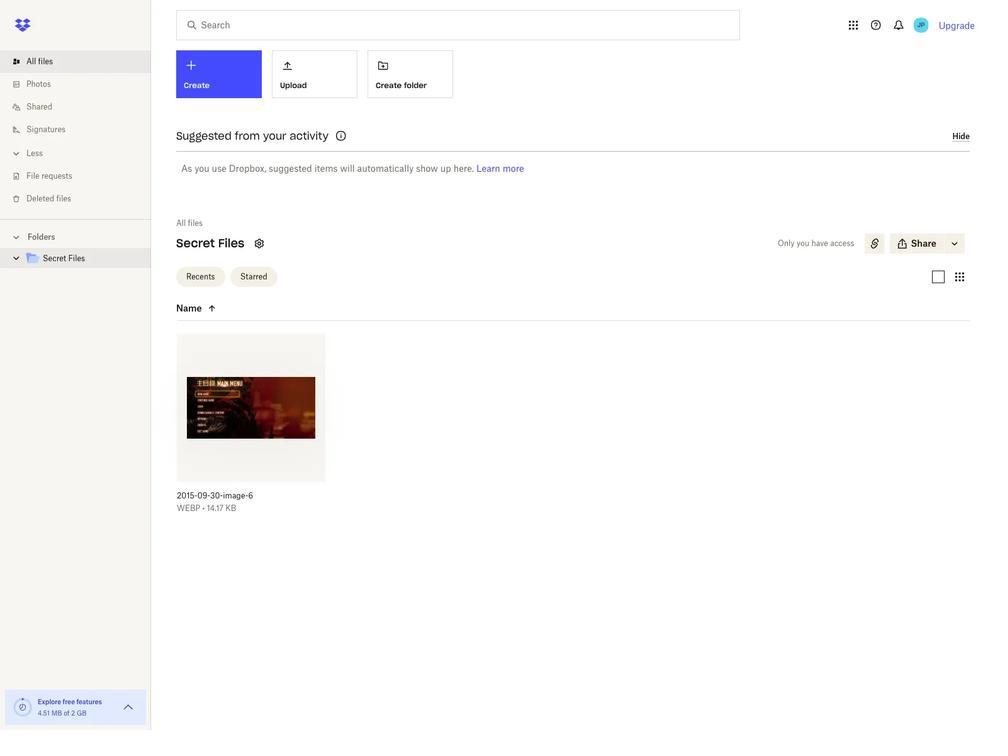Task type: locate. For each thing, give the bounding box(es) containing it.
activity
[[290, 130, 329, 142]]

you
[[195, 163, 210, 174], [797, 239, 810, 248]]

0 vertical spatial all files
[[26, 57, 53, 66]]

suggested from your activity
[[176, 130, 329, 142]]

all
[[26, 57, 36, 66], [176, 218, 186, 228]]

all files link
[[10, 50, 151, 73], [176, 217, 203, 230]]

•
[[202, 504, 205, 513]]

access
[[830, 239, 855, 248]]

here.
[[454, 163, 474, 174]]

shared link
[[10, 96, 151, 118]]

files
[[38, 57, 53, 66], [56, 194, 71, 203], [188, 218, 203, 228]]

create inside button
[[376, 80, 402, 90]]

folder settings image
[[252, 236, 267, 251]]

up
[[441, 163, 451, 174]]

0 vertical spatial secret
[[176, 236, 215, 251]]

files for top all files "link"
[[38, 57, 53, 66]]

0 horizontal spatial files
[[38, 57, 53, 66]]

1 vertical spatial all files link
[[176, 217, 203, 230]]

create left folder
[[376, 80, 402, 90]]

you for have
[[797, 239, 810, 248]]

you for use
[[195, 163, 210, 174]]

file requests
[[26, 171, 72, 181]]

secret files link
[[25, 251, 141, 268]]

create up the suggested
[[184, 81, 210, 90]]

all up the photos at the left of page
[[26, 57, 36, 66]]

all files link up recents
[[176, 217, 203, 230]]

1 horizontal spatial all files link
[[176, 217, 203, 230]]

1 vertical spatial secret
[[43, 254, 66, 263]]

create
[[376, 80, 402, 90], [184, 81, 210, 90]]

share button
[[890, 234, 944, 254]]

jp button
[[911, 15, 931, 35]]

secret down folders
[[43, 254, 66, 263]]

0 vertical spatial files
[[38, 57, 53, 66]]

1 vertical spatial files
[[56, 194, 71, 203]]

as you use dropbox, suggested items will automatically show up here. learn more
[[181, 163, 524, 174]]

secret files
[[176, 236, 245, 251], [43, 254, 85, 263]]

6
[[248, 491, 253, 501]]

files inside list item
[[38, 57, 53, 66]]

webp
[[177, 504, 200, 513]]

all files up the photos at the left of page
[[26, 57, 53, 66]]

all files up recents
[[176, 218, 203, 228]]

0 horizontal spatial create
[[184, 81, 210, 90]]

0 vertical spatial secret files
[[176, 236, 245, 251]]

photos
[[26, 79, 51, 89]]

1 horizontal spatial you
[[797, 239, 810, 248]]

deleted
[[26, 194, 54, 203]]

files left folder settings icon at the left
[[218, 236, 245, 251]]

secret files down folders button
[[43, 254, 85, 263]]

quota usage element
[[13, 697, 33, 718]]

files right deleted
[[56, 194, 71, 203]]

0 horizontal spatial files
[[68, 254, 85, 263]]

30-
[[210, 491, 223, 501]]

1 horizontal spatial files
[[56, 194, 71, 203]]

1 horizontal spatial all
[[176, 218, 186, 228]]

all files list item
[[0, 50, 151, 73]]

deleted files link
[[10, 188, 151, 210]]

features
[[76, 698, 102, 706]]

1 vertical spatial files
[[68, 254, 85, 263]]

explore
[[38, 698, 61, 706]]

0 vertical spatial all
[[26, 57, 36, 66]]

you left have
[[797, 239, 810, 248]]

list containing all files
[[0, 43, 151, 219]]

photos link
[[10, 73, 151, 96]]

image-
[[223, 491, 248, 501]]

shared
[[26, 102, 52, 111]]

files
[[218, 236, 245, 251], [68, 254, 85, 263]]

list
[[0, 43, 151, 219]]

secret files up recents
[[176, 236, 245, 251]]

show
[[416, 163, 438, 174]]

0 horizontal spatial secret
[[43, 254, 66, 263]]

all files inside "link"
[[26, 57, 53, 66]]

0 horizontal spatial all files link
[[10, 50, 151, 73]]

09-
[[197, 491, 210, 501]]

files up recents
[[188, 218, 203, 228]]

1 vertical spatial all files
[[176, 218, 203, 228]]

1 horizontal spatial create
[[376, 80, 402, 90]]

secret
[[176, 236, 215, 251], [43, 254, 66, 263]]

14.17
[[207, 504, 223, 513]]

1 horizontal spatial secret files
[[176, 236, 245, 251]]

2015-09-30-image-6 webp • 14.17 kb
[[177, 491, 253, 513]]

have
[[812, 239, 828, 248]]

1 horizontal spatial all files
[[176, 218, 203, 228]]

all files link up shared link
[[10, 50, 151, 73]]

you right as
[[195, 163, 210, 174]]

all files
[[26, 57, 53, 66], [176, 218, 203, 228]]

upload
[[280, 80, 307, 90]]

create inside popup button
[[184, 81, 210, 90]]

file requests link
[[10, 165, 151, 188]]

gb
[[77, 709, 87, 717]]

0 horizontal spatial secret files
[[43, 254, 85, 263]]

1 horizontal spatial secret
[[176, 236, 215, 251]]

files down folders button
[[68, 254, 85, 263]]

secret up recents
[[176, 236, 215, 251]]

files up the photos at the left of page
[[38, 57, 53, 66]]

of
[[64, 709, 70, 717]]

file, 2015-09-30-image-6.webp row
[[177, 334, 326, 523]]

all down as
[[176, 218, 186, 228]]

0 horizontal spatial all
[[26, 57, 36, 66]]

0 vertical spatial you
[[195, 163, 210, 174]]

items
[[315, 163, 338, 174]]

2 horizontal spatial files
[[188, 218, 203, 228]]

0 horizontal spatial you
[[195, 163, 210, 174]]

1 vertical spatial you
[[797, 239, 810, 248]]

1 horizontal spatial files
[[218, 236, 245, 251]]

learn more link
[[477, 163, 524, 174]]

0 horizontal spatial all files
[[26, 57, 53, 66]]

2
[[71, 709, 75, 717]]

use
[[212, 163, 227, 174]]

2 vertical spatial files
[[188, 218, 203, 228]]

secret inside secret files link
[[43, 254, 66, 263]]

share
[[911, 238, 937, 249]]



Task type: vqa. For each thing, say whether or not it's contained in the screenshot.
Personal account
no



Task type: describe. For each thing, give the bounding box(es) containing it.
2015-
[[177, 491, 197, 501]]

4.51
[[38, 709, 50, 717]]

hide
[[953, 131, 970, 141]]

from
[[235, 130, 260, 142]]

mb
[[51, 709, 62, 717]]

starred
[[240, 272, 267, 281]]

create folder
[[376, 80, 427, 90]]

upload button
[[272, 50, 358, 98]]

deleted files
[[26, 194, 71, 203]]

0 vertical spatial all files link
[[10, 50, 151, 73]]

file
[[26, 171, 39, 181]]

upgrade
[[939, 20, 975, 31]]

starred button
[[230, 267, 277, 287]]

dropbox image
[[10, 13, 35, 38]]

suggested
[[269, 163, 312, 174]]

requests
[[41, 171, 72, 181]]

learn
[[477, 163, 500, 174]]

files for deleted files link
[[56, 194, 71, 203]]

all inside list item
[[26, 57, 36, 66]]

name button
[[176, 301, 282, 316]]

less
[[26, 149, 43, 158]]

signatures link
[[10, 118, 151, 141]]

more
[[503, 163, 524, 174]]

folder
[[404, 80, 427, 90]]

create button
[[176, 50, 262, 98]]

upgrade link
[[939, 20, 975, 31]]

recents
[[186, 272, 215, 281]]

hide button
[[953, 131, 970, 142]]

only you have access
[[778, 239, 855, 248]]

automatically
[[357, 163, 414, 174]]

0 vertical spatial files
[[218, 236, 245, 251]]

1 vertical spatial secret files
[[43, 254, 85, 263]]

folders
[[28, 232, 55, 242]]

1 vertical spatial all
[[176, 218, 186, 228]]

only
[[778, 239, 795, 248]]

your
[[263, 130, 287, 142]]

create for create folder
[[376, 80, 402, 90]]

recents button
[[176, 267, 225, 287]]

Search in folder "Dropbox" text field
[[201, 18, 714, 32]]

folders button
[[0, 227, 151, 246]]

dropbox,
[[229, 163, 266, 174]]

create for create
[[184, 81, 210, 90]]

2015-09-30-image-6 button
[[177, 491, 298, 501]]

explore free features 4.51 mb of 2 gb
[[38, 698, 102, 717]]

less image
[[10, 147, 23, 160]]

as
[[181, 163, 192, 174]]

kb
[[225, 504, 236, 513]]

signatures
[[26, 125, 66, 134]]

jp
[[917, 21, 925, 29]]

name
[[176, 303, 202, 313]]

will
[[340, 163, 355, 174]]

create folder button
[[368, 50, 453, 98]]

free
[[63, 698, 75, 706]]

suggested
[[176, 130, 232, 142]]



